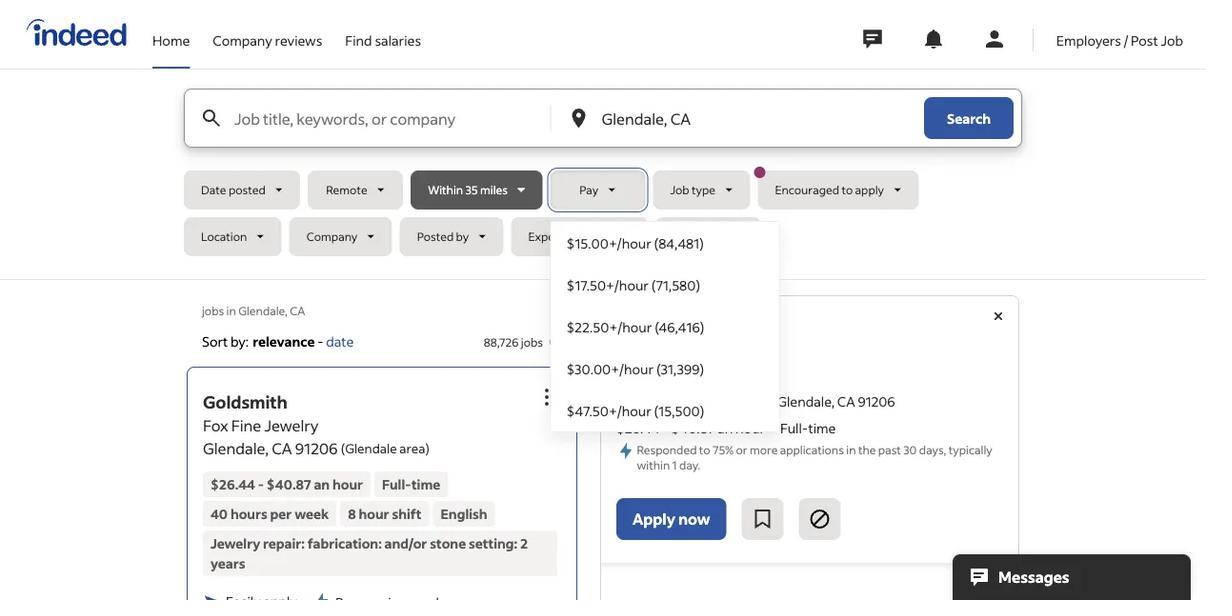 Task type: locate. For each thing, give the bounding box(es) containing it.
1 vertical spatial an
[[314, 476, 330, 493]]

sort by: relevance - date
[[202, 333, 354, 350]]

an up week
[[314, 476, 330, 493]]

0 horizontal spatial $26.44
[[211, 476, 255, 493]]

-
[[318, 333, 323, 350], [663, 420, 669, 437], [772, 420, 778, 437], [258, 476, 264, 493]]

apply
[[633, 509, 675, 529]]

post
[[1131, 31, 1158, 49]]

$22.50+/hour (46,416) link
[[551, 306, 779, 348]]

$47.50+/hour
[[566, 402, 652, 419]]

1 horizontal spatial 91206
[[858, 393, 895, 410]]

in left the
[[847, 442, 856, 457]]

past
[[878, 442, 901, 457]]

0 vertical spatial jewelry
[[670, 365, 718, 383]]

goldsmith up fox fine jewelry
[[617, 333, 702, 355]]

1 horizontal spatial $26.44
[[617, 420, 660, 437]]

glendale, up applications
[[777, 393, 835, 410]]

company inside dropdown button
[[307, 229, 358, 244]]

in inside responded to 75% or more applications in the past 30 days, typically within 1 day.
[[847, 442, 856, 457]]

jewelry up jackson
[[670, 365, 718, 383]]

$40.87 up per
[[267, 476, 311, 493]]

company reviews
[[213, 31, 322, 49]]

glendale, up sort by: relevance - date at the left
[[238, 303, 288, 318]]

$30.00+/hour (31,399)
[[566, 360, 704, 377]]

setting:
[[469, 535, 518, 552]]

level
[[590, 229, 614, 244]]

job inside popup button
[[670, 182, 690, 197]]

goldsmith inside goldsmith fox fine jewelry glendale, ca 91206 ( glendale area )
[[203, 391, 288, 413]]

to left '75%'
[[699, 442, 711, 457]]

1 horizontal spatial $40.87
[[671, 420, 715, 437]]

jewelry inside jewelry repair: fabrication: and/or stone setting: 2 years
[[211, 535, 260, 552]]

$30.00+/hour (31,399) link
[[551, 348, 779, 390]]

messages unread count 0 image
[[860, 20, 885, 58]]

time up shift
[[412, 476, 441, 493]]

job left 'type'
[[670, 182, 690, 197]]

date
[[326, 333, 354, 350]]

fabrication:
[[308, 535, 382, 552]]

Edit location text field
[[598, 90, 886, 147]]

shift
[[392, 505, 422, 523]]

fine
[[641, 365, 668, 383], [231, 416, 261, 435]]

$40.87 down (15,500)
[[671, 420, 715, 437]]

employers / post job
[[1057, 31, 1184, 49]]

2 vertical spatial ca
[[272, 439, 292, 458]]

$47.50+/hour (15,500) link
[[551, 390, 779, 432]]

an
[[718, 420, 733, 437], [314, 476, 330, 493]]

1 horizontal spatial to
[[842, 182, 853, 197]]

time
[[809, 420, 836, 437], [412, 476, 441, 493]]

75%
[[713, 442, 734, 457]]

company
[[213, 31, 272, 49], [307, 229, 358, 244]]

$47.50+/hour (15,500)
[[566, 402, 705, 419]]

days,
[[919, 442, 947, 457]]

experience
[[528, 229, 588, 244]]

1 horizontal spatial goldsmith
[[617, 333, 702, 355]]

1 vertical spatial $40.87
[[267, 476, 311, 493]]

1 vertical spatial 91206
[[295, 439, 338, 458]]

an up '75%'
[[718, 420, 733, 437]]

8 hour shift
[[348, 505, 422, 523]]

0 vertical spatial goldsmith
[[617, 333, 702, 355]]

jobs left help icon
[[521, 334, 543, 349]]

1 vertical spatial job
[[670, 182, 690, 197]]

2 vertical spatial jewelry
[[211, 535, 260, 552]]

ca for 303
[[838, 393, 855, 410]]

0 horizontal spatial 91206
[[295, 439, 338, 458]]

$17.50+/hour
[[566, 276, 649, 294]]

0 vertical spatial an
[[718, 420, 733, 437]]

1 horizontal spatial company
[[307, 229, 358, 244]]

responded to 75% or more applications in the past 30 days, typically within 1 day.
[[637, 442, 993, 473]]

glendale, for 303
[[777, 393, 835, 410]]

ca inside goldsmith fox fine jewelry glendale, ca 91206 ( glendale area )
[[272, 439, 292, 458]]

within
[[637, 458, 670, 473]]

glendale, for goldsmith
[[203, 439, 269, 458]]

fox up the 303
[[617, 365, 639, 383]]

miles
[[480, 182, 508, 197]]

encouraged to apply button
[[754, 167, 919, 210]]

$30.00+/hour
[[566, 360, 654, 377]]

hour
[[736, 420, 765, 437], [333, 476, 363, 493], [359, 505, 389, 523]]

by:
[[231, 333, 249, 350]]

hour right 8
[[359, 505, 389, 523]]

per
[[270, 505, 292, 523]]

91206 left (
[[295, 439, 338, 458]]

0 vertical spatial fine
[[641, 365, 668, 383]]

1 vertical spatial full-
[[382, 476, 412, 493]]

$15.00+/hour (84,481)
[[566, 234, 704, 252]]

0 horizontal spatial $40.87
[[267, 476, 311, 493]]

1 vertical spatial $26.44
[[211, 476, 255, 493]]

$26.44 up 40 at the bottom of page
[[211, 476, 255, 493]]

1 vertical spatial hour
[[333, 476, 363, 493]]

0 horizontal spatial fine
[[231, 416, 261, 435]]

glendale, down goldsmith button
[[203, 439, 269, 458]]

ca up relevance on the bottom left
[[290, 303, 305, 318]]

0 vertical spatial $26.44
[[617, 420, 660, 437]]

0 vertical spatial 91206
[[858, 393, 895, 410]]

to inside responded to 75% or more applications in the past 30 days, typically within 1 day.
[[699, 442, 711, 457]]

full- up shift
[[382, 476, 412, 493]]

91206 inside goldsmith fox fine jewelry glendale, ca 91206 ( glendale area )
[[295, 439, 338, 458]]

repair:
[[263, 535, 305, 552]]

ca up $26.44 - $40.87 an hour
[[272, 439, 292, 458]]

$22.50+/hour (46,416)
[[566, 318, 705, 335]]

jobs
[[202, 303, 224, 318], [521, 334, 543, 349]]

91206
[[858, 393, 895, 410], [295, 439, 338, 458]]

$40.87
[[671, 420, 715, 437], [267, 476, 311, 493]]

1 vertical spatial time
[[412, 476, 441, 493]]

1 horizontal spatial time
[[809, 420, 836, 437]]

0 vertical spatial jobs
[[202, 303, 224, 318]]

88,726
[[484, 334, 519, 349]]

0 vertical spatial $40.87
[[671, 420, 715, 437]]

1 horizontal spatial jewelry
[[264, 416, 319, 435]]

$26.44
[[617, 420, 660, 437], [211, 476, 255, 493]]

1 horizontal spatial in
[[847, 442, 856, 457]]

full- up applications
[[781, 420, 809, 437]]

1 horizontal spatial fine
[[641, 365, 668, 383]]

in up by:
[[226, 303, 236, 318]]

company left the reviews
[[213, 31, 272, 49]]

jewelry down goldsmith button
[[264, 416, 319, 435]]

to for 75%
[[699, 442, 711, 457]]

job type
[[670, 182, 716, 197]]

0 horizontal spatial job
[[670, 182, 690, 197]]

0 vertical spatial hour
[[736, 420, 765, 437]]

fox fine jewelry
[[617, 365, 718, 383]]

location
[[201, 229, 247, 244]]

notifications unread count 0 image
[[922, 28, 945, 51]]

1 vertical spatial goldsmith
[[203, 391, 288, 413]]

1 horizontal spatial full-
[[781, 420, 809, 437]]

jewelry up years
[[211, 535, 260, 552]]

jobs up sort on the left bottom
[[202, 303, 224, 318]]

in
[[226, 303, 236, 318], [847, 442, 856, 457]]

1 vertical spatial jobs
[[521, 334, 543, 349]]

hour up 'or' on the bottom of the page
[[736, 420, 765, 437]]

(71,580)
[[652, 276, 701, 294]]

date link
[[326, 333, 354, 350]]

0 horizontal spatial goldsmith
[[203, 391, 288, 413]]

jewelry
[[670, 365, 718, 383], [264, 416, 319, 435], [211, 535, 260, 552]]

company down remote
[[307, 229, 358, 244]]

0 vertical spatial job
[[1161, 31, 1184, 49]]

glendale, inside goldsmith fox fine jewelry glendale, ca 91206 ( glendale area )
[[203, 439, 269, 458]]

job actions menu is collapsed image
[[536, 386, 558, 409]]

(46,416)
[[655, 318, 705, 335]]

$40.87 for $26.44 - $40.87 an hour
[[267, 476, 311, 493]]

$22.50+/hour
[[566, 318, 652, 335]]

1
[[672, 458, 677, 473]]

none search field containing search
[[184, 89, 1023, 433]]

job
[[1161, 31, 1184, 49], [670, 182, 690, 197]]

fox down goldsmith button
[[203, 416, 228, 435]]

goldsmith down by:
[[203, 391, 288, 413]]

1 vertical spatial jewelry
[[264, 416, 319, 435]]

search: Job title, keywords, or company text field
[[231, 90, 549, 147]]

0 horizontal spatial an
[[314, 476, 330, 493]]

menu inside search box
[[550, 221, 780, 433]]

)
[[425, 440, 430, 457]]

(31,399)
[[656, 360, 704, 377]]

job type button
[[653, 171, 750, 210]]

menu containing $15.00+/hour (84,481)
[[550, 221, 780, 433]]

experience level
[[528, 229, 614, 244]]

jewelry repair: fabrication: and/or stone setting: 2 years
[[211, 535, 528, 572]]

0 vertical spatial fox
[[617, 365, 639, 383]]

0 horizontal spatial to
[[699, 442, 711, 457]]

1 horizontal spatial jobs
[[521, 334, 543, 349]]

1 vertical spatial ca
[[838, 393, 855, 410]]

1 vertical spatial in
[[847, 442, 856, 457]]

ca
[[290, 303, 305, 318], [838, 393, 855, 410], [272, 439, 292, 458]]

0 horizontal spatial jewelry
[[211, 535, 260, 552]]

1 vertical spatial fox
[[203, 416, 228, 435]]

0 horizontal spatial in
[[226, 303, 236, 318]]

ca up applications
[[838, 393, 855, 410]]

2 vertical spatial glendale,
[[203, 439, 269, 458]]

company button
[[289, 217, 392, 256]]

0 vertical spatial in
[[226, 303, 236, 318]]

1 vertical spatial fine
[[231, 416, 261, 435]]

1 vertical spatial to
[[699, 442, 711, 457]]

time up applications
[[809, 420, 836, 437]]

to inside dropdown button
[[842, 182, 853, 197]]

0 horizontal spatial full-
[[382, 476, 412, 493]]

company for company reviews
[[213, 31, 272, 49]]

0 horizontal spatial company
[[213, 31, 272, 49]]

apply
[[855, 182, 884, 197]]

apply now
[[633, 509, 710, 529]]

0 horizontal spatial fox
[[203, 416, 228, 435]]

None search field
[[184, 89, 1023, 433]]

91206 up the
[[858, 393, 895, 410]]

$26.44 for $26.44 - $40.87 an hour
[[211, 476, 255, 493]]

1 horizontal spatial job
[[1161, 31, 1184, 49]]

$26.44 down $47.50+/hour (15,500)
[[617, 420, 660, 437]]

relevance
[[253, 333, 315, 350]]

- left date
[[318, 333, 323, 350]]

remote
[[326, 182, 368, 197]]

0 vertical spatial company
[[213, 31, 272, 49]]

0 vertical spatial to
[[842, 182, 853, 197]]

glendale
[[345, 440, 397, 457]]

35
[[466, 182, 478, 197]]

fox
[[617, 365, 639, 383], [203, 416, 228, 435]]

job right post
[[1161, 31, 1184, 49]]

date posted
[[201, 182, 266, 197]]

hour up 8
[[333, 476, 363, 493]]

1 vertical spatial glendale,
[[777, 393, 835, 410]]

0 horizontal spatial jobs
[[202, 303, 224, 318]]

1 horizontal spatial an
[[718, 420, 733, 437]]

within
[[428, 182, 463, 197]]

to left apply at the top right of the page
[[842, 182, 853, 197]]

88,726 jobs
[[484, 334, 543, 349]]

$26.44 - $40.87 an hour - full-time
[[617, 420, 836, 437]]

full-
[[781, 420, 809, 437], [382, 476, 412, 493]]

1 horizontal spatial fox
[[617, 365, 639, 383]]

menu
[[550, 221, 780, 433]]

1 vertical spatial company
[[307, 229, 358, 244]]



Task type: describe. For each thing, give the bounding box(es) containing it.
messages
[[999, 567, 1070, 587]]

hours
[[231, 505, 268, 523]]

jewelry inside goldsmith fox fine jewelry glendale, ca 91206 ( glendale area )
[[264, 416, 319, 435]]

applications
[[780, 442, 844, 457]]

search button
[[924, 97, 1014, 139]]

full-time
[[382, 476, 441, 493]]

within 35 miles button
[[411, 171, 543, 210]]

- up more
[[772, 420, 778, 437]]

goldsmith button
[[203, 391, 288, 413]]

30
[[904, 442, 917, 457]]

experience level button
[[511, 217, 649, 256]]

english
[[441, 505, 488, 523]]

more
[[750, 442, 778, 457]]

employers / post job link
[[1057, 0, 1184, 65]]

find salaries link
[[345, 0, 421, 65]]

account image
[[983, 28, 1006, 51]]

an for $26.44 - $40.87 an hour
[[314, 476, 330, 493]]

0 vertical spatial time
[[809, 420, 836, 437]]

2 horizontal spatial jewelry
[[670, 365, 718, 383]]

messages button
[[953, 555, 1191, 600]]

- up responded
[[663, 420, 669, 437]]

goldsmith fox fine jewelry glendale, ca 91206 ( glendale area )
[[203, 391, 430, 458]]

$26.44 - $40.87 an hour
[[211, 476, 363, 493]]

area
[[400, 440, 425, 457]]

- up 40 hours per week
[[258, 476, 264, 493]]

north
[[642, 393, 679, 410]]

fine inside goldsmith fox fine jewelry glendale, ca 91206 ( glendale area )
[[231, 416, 261, 435]]

company for company
[[307, 229, 358, 244]]

(
[[341, 440, 345, 457]]

week
[[295, 505, 329, 523]]

home
[[152, 31, 190, 49]]

apply now button
[[617, 498, 727, 540]]

or
[[736, 442, 748, 457]]

0 vertical spatial glendale,
[[238, 303, 288, 318]]

303 north jackson street, glendale, ca 91206
[[617, 393, 895, 410]]

the
[[859, 442, 876, 457]]

posted by button
[[400, 217, 504, 256]]

typically
[[949, 442, 993, 457]]

an for $26.44 - $40.87 an hour - full-time
[[718, 420, 733, 437]]

$15.00+/hour
[[566, 234, 652, 252]]

encouraged to apply
[[775, 182, 884, 197]]

by
[[456, 229, 469, 244]]

goldsmith for goldsmith fox fine jewelry glendale, ca 91206 ( glendale area )
[[203, 391, 288, 413]]

close job details image
[[987, 305, 1010, 328]]

40 hours per week
[[211, 505, 329, 523]]

hour for $26.44 - $40.87 an hour
[[333, 476, 363, 493]]

not interested image
[[809, 508, 831, 531]]

pay button
[[550, 171, 646, 210]]

91206 for goldsmith
[[295, 439, 338, 458]]

search
[[947, 110, 991, 127]]

0 vertical spatial full-
[[781, 420, 809, 437]]

ca for goldsmith
[[272, 439, 292, 458]]

goldsmith for goldsmith
[[617, 333, 702, 355]]

40
[[211, 505, 228, 523]]

posted
[[417, 229, 454, 244]]

stone
[[430, 535, 466, 552]]

now
[[679, 509, 710, 529]]

2
[[520, 535, 528, 552]]

reviews
[[275, 31, 322, 49]]

$17.50+/hour (71,580) link
[[551, 264, 779, 306]]

within 35 miles
[[428, 182, 508, 197]]

jackson
[[681, 393, 731, 410]]

date posted button
[[184, 171, 300, 210]]

find salaries
[[345, 31, 421, 49]]

home link
[[152, 0, 190, 65]]

employers
[[1057, 31, 1122, 49]]

salaries
[[375, 31, 421, 49]]

2 vertical spatial hour
[[359, 505, 389, 523]]

hour for $26.44 - $40.87 an hour - full-time
[[736, 420, 765, 437]]

save this job image
[[751, 508, 774, 531]]

fox inside goldsmith fox fine jewelry glendale, ca 91206 ( glendale area )
[[203, 416, 228, 435]]

fox fine jewelry link
[[617, 364, 735, 384]]

8
[[348, 505, 356, 523]]

responded
[[637, 442, 697, 457]]

0 horizontal spatial time
[[412, 476, 441, 493]]

date
[[201, 182, 226, 197]]

$17.50+/hour (71,580)
[[566, 276, 701, 294]]

0 vertical spatial ca
[[290, 303, 305, 318]]

and/or
[[385, 535, 427, 552]]

jobs in glendale, ca
[[202, 303, 305, 318]]

find
[[345, 31, 372, 49]]

type
[[692, 182, 716, 197]]

(15,500)
[[654, 402, 705, 419]]

help icon image
[[547, 334, 562, 350]]

encouraged
[[775, 182, 840, 197]]

$40.87 for $26.44 - $40.87 an hour - full-time
[[671, 420, 715, 437]]

$26.44 for $26.44 - $40.87 an hour - full-time
[[617, 420, 660, 437]]

to for apply
[[842, 182, 853, 197]]

91206 for 303
[[858, 393, 895, 410]]



Task type: vqa. For each thing, say whether or not it's contained in the screenshot.
Were you happy with the paternity leave policy at Clowns Unlimited?'s no button
no



